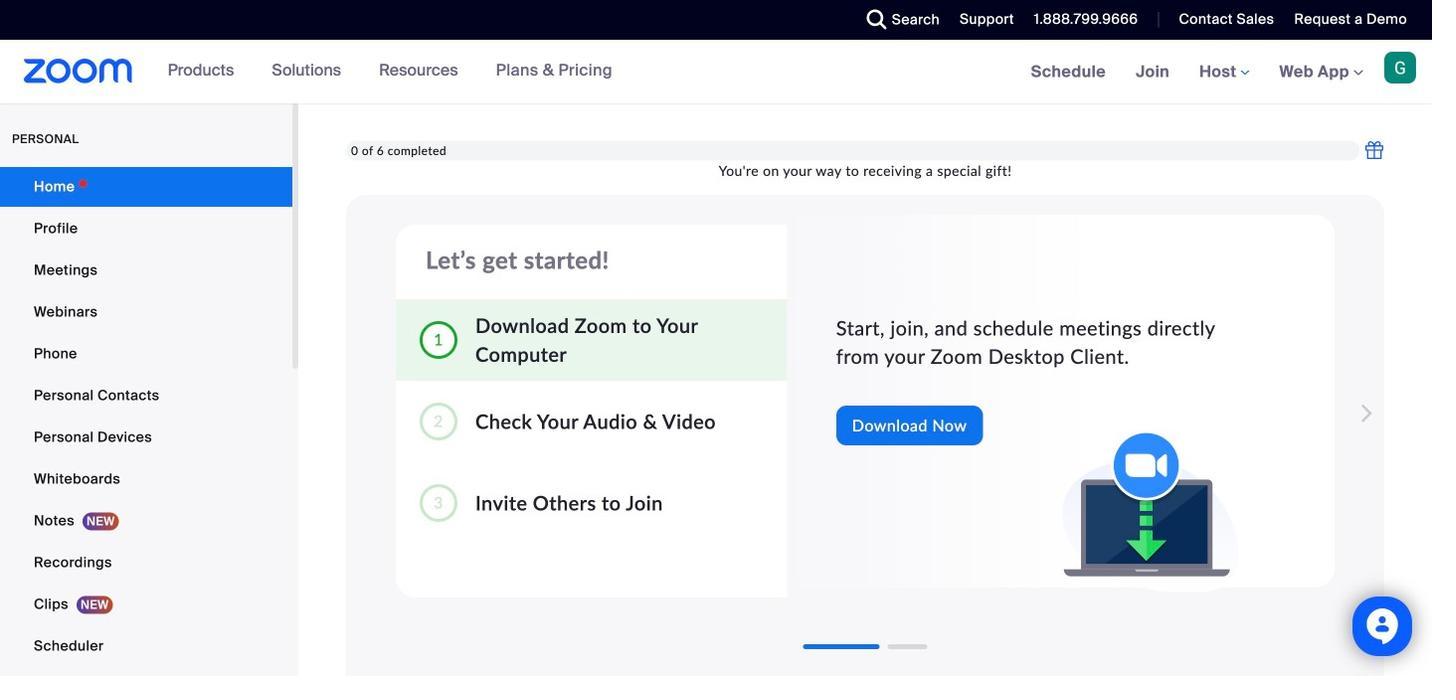 Task type: vqa. For each thing, say whether or not it's contained in the screenshot.
'Next' "Icon"
yes



Task type: describe. For each thing, give the bounding box(es) containing it.
zoom logo image
[[24, 59, 133, 84]]

meetings navigation
[[1016, 40, 1432, 105]]

personal menu menu
[[0, 167, 292, 676]]



Task type: locate. For each thing, give the bounding box(es) containing it.
profile picture image
[[1385, 52, 1417, 84]]

next image
[[1349, 394, 1377, 434]]

banner
[[0, 40, 1432, 105]]

product information navigation
[[153, 40, 628, 103]]



